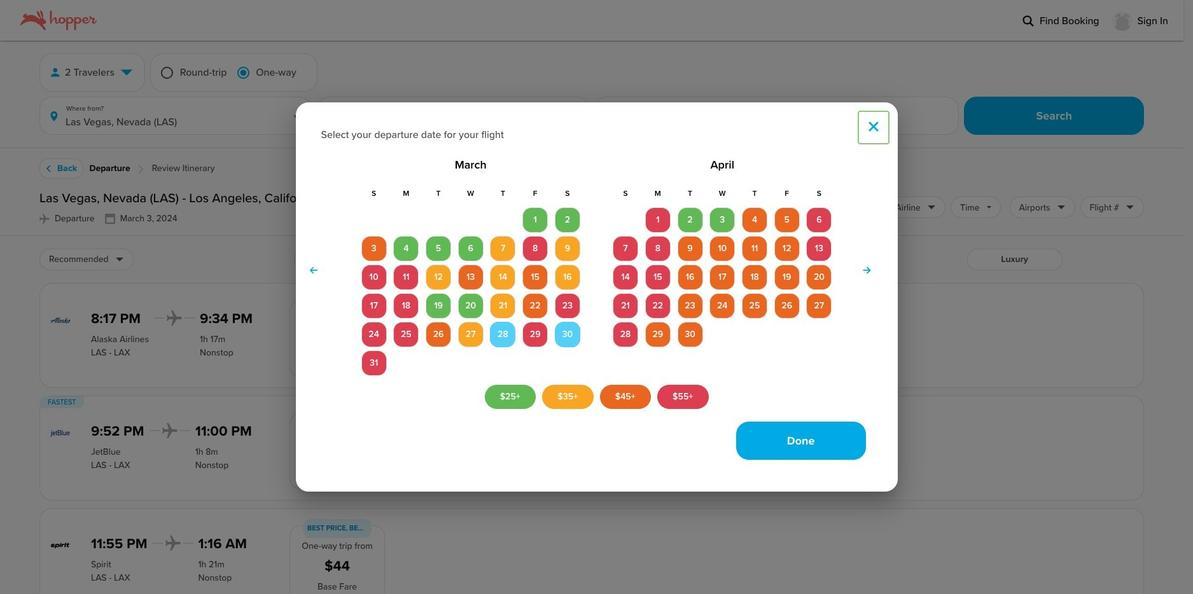 Task type: describe. For each thing, give the bounding box(es) containing it.
b2b airplane icon image for departure at 8:17 pm element
[[167, 310, 182, 326]]

spirit image
[[50, 536, 71, 556]]

1 end image from the left
[[803, 203, 812, 212]]

departure at 9:52 pm element
[[91, 423, 144, 440]]

departure at 8:17 pm element
[[91, 310, 149, 328]]

departure at 11:55 pm element
[[91, 536, 147, 553]]

b2b airplane icon image for departure at 11:55 pm element
[[165, 536, 180, 551]]

arrival at 9:34 pm element
[[200, 310, 253, 328]]

layover nonstop  -0d element for duration 1h 17m element
[[200, 346, 253, 359]]

2 end image from the left
[[1057, 203, 1066, 212]]

calendar icon image
[[105, 214, 115, 224]]

arrow right image
[[863, 266, 871, 275]]

jetblue image
[[50, 423, 71, 443]]

dropdown image
[[120, 66, 134, 80]]

alaska airlines image
[[50, 310, 71, 331]]

layover nonstop  -0d element for duration 1h 8m 'element'
[[195, 459, 252, 472]]



Task type: vqa. For each thing, say whether or not it's contained in the screenshot.
2nd end icon from the right
yes



Task type: locate. For each thing, give the bounding box(es) containing it.
1 horizontal spatial end image
[[1057, 203, 1066, 212]]

1 vertical spatial layover nonstop  -0d element
[[195, 459, 252, 472]]

b2b airplane icon image
[[39, 214, 50, 224], [167, 310, 182, 326], [162, 423, 177, 438], [165, 536, 180, 551]]

b2b airplane icon image for departure at 9:52 pm 'element'
[[162, 423, 177, 438]]

dialog
[[296, 102, 898, 492], [296, 102, 898, 492]]

april element
[[611, 191, 834, 348]]

0 vertical spatial layover nonstop  -0d element
[[200, 346, 253, 359]]

duration 1h 8m element
[[195, 445, 252, 459]]

arrival at 11:00 pm element
[[195, 423, 252, 440]]

layover nonstop  -0d element down arrival at 11:00 pm element
[[195, 459, 252, 472]]

march element
[[359, 191, 582, 376]]

end image
[[927, 203, 936, 212], [986, 203, 992, 212], [1126, 203, 1135, 212], [115, 255, 124, 264]]

option group
[[154, 60, 307, 86]]

layover nonstop  -0d element down arrival at 1:16 am "element"
[[198, 571, 247, 585]]

layover nonstop  -0d element down the arrival at 9:34 pm element
[[200, 346, 253, 359]]

2 vertical spatial layover nonstop  -0d element
[[198, 571, 247, 585]]

layover nonstop  -0d element
[[200, 346, 253, 359], [195, 459, 252, 472], [198, 571, 247, 585]]

end image
[[803, 203, 812, 212], [1057, 203, 1066, 212]]

layover nonstop  -0d element for duration 1h 21m element
[[198, 571, 247, 585]]

arrival at 1:16 am element
[[198, 536, 247, 553]]

close button icon image
[[868, 121, 879, 131]]

0 horizontal spatial end image
[[803, 203, 812, 212]]

duration 1h 17m element
[[200, 333, 253, 346]]

duration 1h 21m element
[[198, 558, 247, 571]]

arrow left image
[[310, 266, 318, 275]]



